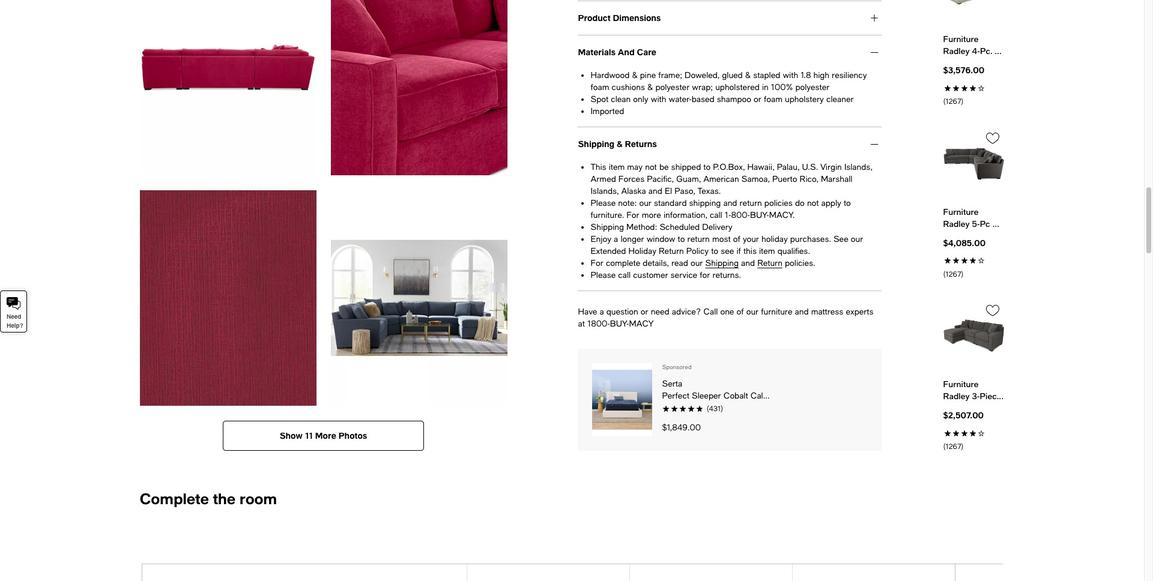 Task type: describe. For each thing, give the bounding box(es) containing it.
1 vertical spatial islands,
[[591, 186, 619, 196]]

shipping
[[690, 198, 721, 208]]

rico,
[[800, 174, 819, 184]]

be
[[660, 162, 669, 172]]

shipping & returns button
[[578, 127, 882, 161]]

pine
[[640, 70, 656, 80]]

shipping link
[[706, 258, 739, 268]]

at
[[578, 319, 585, 329]]

1 vertical spatial with
[[651, 94, 667, 104]]

0 horizontal spatial return
[[688, 234, 710, 244]]

& down pine
[[648, 82, 653, 92]]

furniture link for $3,576.00
[[944, 33, 1005, 57]]

0 vertical spatial not
[[645, 162, 657, 172]]

purchases.
[[791, 234, 832, 244]]

0 horizontal spatial call
[[619, 270, 631, 280]]

see
[[834, 234, 849, 244]]

furniture for $3,576.00
[[944, 34, 979, 44]]

431 reviews element
[[663, 402, 868, 414]]

note:
[[619, 198, 637, 208]]

holiday
[[762, 234, 788, 244]]

and up 1-
[[724, 198, 738, 208]]

& right glued
[[746, 70, 751, 80]]

or inside hardwood & pine frame; doweled, glued & stapled with 1.8 high resiliency foam cushions & polyester wrap; upholstered in 100% polyester spot clean only with water-based shampoo or foam upholstery cleaner imported
[[754, 94, 762, 104]]

service
[[671, 270, 698, 280]]

care
[[637, 47, 657, 57]]

based
[[692, 94, 715, 104]]

your
[[743, 234, 760, 244]]

mattress
[[812, 307, 844, 317]]

p.o.box,
[[713, 162, 745, 172]]

apply
[[822, 198, 842, 208]]

dimensions
[[613, 12, 661, 23]]

customer
[[633, 270, 669, 280]]

4.2076 out of 5 rating with 1267 reviews image for $2,507.00
[[944, 427, 1005, 452]]

macy.
[[770, 210, 795, 220]]

american
[[704, 174, 740, 184]]

experts
[[846, 307, 874, 317]]

armed
[[591, 174, 616, 184]]

hawaii,
[[748, 162, 775, 172]]

$1,849.00
[[663, 423, 701, 432]]

perfect
[[663, 391, 690, 401]]

hardwood
[[591, 70, 630, 80]]

100%
[[771, 82, 793, 92]]

1.8
[[801, 70, 811, 80]]

u.s.
[[802, 162, 819, 172]]

policy
[[687, 246, 709, 256]]

see
[[721, 246, 735, 256]]

serta
[[663, 379, 683, 389]]

$2,507.00
[[944, 410, 984, 421]]

upholstered
[[716, 82, 760, 92]]

need
[[7, 313, 21, 320]]

cleaner
[[827, 94, 854, 104]]

room
[[240, 490, 277, 508]]

have
[[578, 307, 598, 317]]

1 horizontal spatial with
[[783, 70, 799, 80]]

of inside have a question or need advice? call one of our furniture and mattress experts at 1800-buy-macy
[[737, 307, 744, 317]]

and inside have a question or need advice? call one of our furniture and mattress experts at 1800-buy-macy
[[795, 307, 809, 317]]

samoa,
[[742, 174, 770, 184]]

carousel element
[[944, 0, 1005, 452]]

product
[[578, 12, 611, 23]]

this
[[591, 162, 607, 172]]

may
[[628, 162, 643, 172]]

upholstery
[[785, 94, 824, 104]]

1-
[[725, 210, 732, 220]]

paso,
[[675, 186, 696, 196]]

returns.
[[713, 270, 742, 280]]

(1267) for $2,507.00
[[944, 443, 964, 451]]

and down this
[[742, 258, 755, 268]]

resiliency
[[832, 70, 867, 80]]

1 vertical spatial not
[[808, 198, 819, 208]]

puerto
[[773, 174, 798, 184]]

furniture link for $4,085.00
[[944, 206, 1005, 230]]

shipping & returns
[[578, 139, 657, 149]]

radley 5-pc fabric sectional with apartment sofa, created for macy's image
[[944, 126, 1005, 201]]

molina accent table image
[[825, 573, 923, 582]]

materials
[[578, 47, 616, 57]]

furniture for $2,507.00
[[944, 379, 979, 389]]

most
[[713, 234, 731, 244]]

4.2076 out of 5 rating with 1267 reviews image for $3,576.00
[[944, 81, 1005, 107]]

to down scheduled
[[678, 234, 685, 244]]

buy- inside the this item may not be shipped to p.o.box, hawaii, palau, u.s. virgin islands, armed forces pacific, guam, american samoa, puerto rico, marshall islands, alaska and el paso, texas. please note: our standard shipping and return policies do not apply to furniture. for more information, call 1-800-buy-macy. shipping method: scheduled delivery enjoy a longer window to return most of your holiday purchases. see our extended holiday return policy to see if this item qualifies. for complete details, read our shipping and return policies. please call customer service for returns.
[[751, 210, 770, 220]]

high
[[814, 70, 830, 80]]

show
[[280, 431, 303, 441]]

to left see
[[712, 246, 719, 256]]

one
[[721, 307, 735, 317]]

serta perfect sleeper cobalt cal...
[[663, 379, 770, 401]]

2 polyester from the left
[[796, 82, 830, 92]]

more inside the this item may not be shipped to p.o.box, hawaii, palau, u.s. virgin islands, armed forces pacific, guam, american samoa, puerto rico, marshall islands, alaska and el paso, texas. please note: our standard shipping and return policies do not apply to furniture. for more information, call 1-800-buy-macy. shipping method: scheduled delivery enjoy a longer window to return most of your holiday purchases. see our extended holiday return policy to see if this item qualifies. for complete details, read our shipping and return policies. please call customer service for returns.
[[642, 210, 661, 220]]

(431)
[[707, 405, 724, 413]]

to up 'american'
[[704, 162, 711, 172]]

alaska
[[622, 186, 646, 196]]

shipping inside dropdown button
[[578, 139, 615, 149]]

bundle 2 of 6. element
[[955, 564, 1154, 582]]

our inside have a question or need advice? call one of our furniture and mattress experts at 1800-buy-macy
[[747, 307, 759, 317]]

only
[[634, 94, 649, 104]]

glued
[[723, 70, 743, 80]]

read
[[672, 258, 689, 268]]

macy
[[629, 319, 654, 329]]

need help? button
[[0, 291, 27, 333]]

return link
[[758, 258, 783, 268]]

1 polyester from the left
[[656, 82, 690, 92]]

have a question or need advice? call one of our furniture and mattress experts at 1800-buy-macy
[[578, 307, 874, 329]]

(1267) for $3,576.00
[[944, 97, 964, 106]]

this
[[744, 246, 757, 256]]

complete
[[140, 490, 209, 508]]



Task type: locate. For each thing, give the bounding box(es) containing it.
4.2076 out of 5 rating with 1267 reviews image down $3,576.00
[[944, 81, 1005, 107]]

cal...
[[751, 391, 770, 401]]

1 furniture link from the top
[[944, 33, 1005, 57]]

a inside have a question or need advice? call one of our furniture and mattress experts at 1800-buy-macy
[[600, 307, 604, 317]]

stapled
[[754, 70, 781, 80]]

the
[[213, 490, 236, 508]]

palau,
[[777, 162, 800, 172]]

of right one
[[737, 307, 744, 317]]

shipping up returns.
[[706, 258, 739, 268]]

0 vertical spatial return
[[659, 246, 684, 256]]

not left be
[[645, 162, 657, 172]]

2 vertical spatial 4.2076 out of 5 rating with 1267 reviews image
[[944, 427, 1005, 452]]

perfect sleeper cobalt cal... image
[[593, 363, 653, 437]]

water-
[[669, 94, 692, 104]]

buy- inside have a question or need advice? call one of our furniture and mattress experts at 1800-buy-macy
[[610, 319, 629, 329]]

1 horizontal spatial islands,
[[845, 162, 873, 172]]

furniture for $4,085.00
[[944, 207, 979, 217]]

returns
[[625, 139, 657, 149]]

0 vertical spatial buy-
[[751, 210, 770, 220]]

1 vertical spatial more
[[315, 431, 336, 441]]

1 horizontal spatial call
[[710, 210, 723, 220]]

0 horizontal spatial not
[[645, 162, 657, 172]]

please up furniture.
[[591, 198, 616, 208]]

cushions
[[612, 82, 645, 92]]

furniture link up $2,507.00 at the bottom right of the page
[[944, 379, 1005, 403]]

0 horizontal spatial or
[[641, 307, 649, 317]]

radley 4-pc. fabric chaise sectional sofa with wedge piece, created for macy's image
[[944, 0, 1005, 28]]

1 4.2076 out of 5 rating with 1267 reviews image from the top
[[944, 81, 1005, 107]]

2 (1267) from the top
[[944, 270, 964, 278]]

1 please from the top
[[591, 198, 616, 208]]

2 furniture link from the top
[[944, 206, 1005, 230]]

2 4.2076 out of 5 rating with 1267 reviews image from the top
[[944, 254, 1005, 280]]

photos
[[339, 431, 367, 441]]

0 vertical spatial with
[[783, 70, 799, 80]]

window
[[647, 234, 676, 244]]

polyester down the 1.8
[[796, 82, 830, 92]]

frame;
[[659, 70, 683, 80]]

0 horizontal spatial for
[[591, 258, 604, 268]]

shipping down furniture.
[[591, 222, 624, 232]]

0 horizontal spatial item
[[609, 162, 625, 172]]

2 vertical spatial shipping
[[706, 258, 739, 268]]

0 vertical spatial please
[[591, 198, 616, 208]]

group containing product dimensions
[[133, 0, 1005, 452]]

&
[[632, 70, 638, 80], [746, 70, 751, 80], [648, 82, 653, 92], [617, 139, 623, 149]]

for down note:
[[627, 210, 640, 220]]

foam down in
[[764, 94, 783, 104]]

1 vertical spatial buy-
[[610, 319, 629, 329]]

shipping
[[578, 139, 615, 149], [591, 222, 624, 232], [706, 258, 739, 268]]

a
[[614, 234, 619, 244], [600, 307, 604, 317]]

1 horizontal spatial item
[[760, 246, 776, 256]]

virgin
[[821, 162, 842, 172]]

details,
[[643, 258, 669, 268]]

polyester down frame;
[[656, 82, 690, 92]]

scheduled
[[660, 222, 700, 232]]

foam up spot
[[591, 82, 610, 92]]

$4,085.00
[[944, 238, 986, 248]]

guam,
[[677, 174, 701, 184]]

our down policy
[[691, 258, 703, 268]]

or inside have a question or need advice? call one of our furniture and mattress experts at 1800-buy-macy
[[641, 307, 649, 317]]

not right do
[[808, 198, 819, 208]]

show 11 more photos
[[280, 431, 367, 441]]

return up policy
[[688, 234, 710, 244]]

texas.
[[698, 186, 721, 196]]

furniture - radley 5-piece fabric modular sectional sofa image
[[140, 0, 316, 176], [331, 0, 507, 176], [140, 190, 316, 406], [331, 190, 507, 406]]

0 vertical spatial 4.2076 out of 5 rating with 1267 reviews image
[[944, 81, 1005, 107]]

3 furniture from the top
[[944, 379, 979, 389]]

1 vertical spatial a
[[600, 307, 604, 317]]

4.2076 out of 5 rating with 1267 reviews image for $4,085.00
[[944, 254, 1005, 280]]

0 horizontal spatial polyester
[[656, 82, 690, 92]]

& left pine
[[632, 70, 638, 80]]

furniture.
[[591, 210, 624, 220]]

more right 11
[[315, 431, 336, 441]]

0 vertical spatial return
[[740, 198, 762, 208]]

need
[[651, 307, 670, 317]]

0 vertical spatial or
[[754, 94, 762, 104]]

do
[[796, 198, 805, 208]]

of inside the this item may not be shipped to p.o.box, hawaii, palau, u.s. virgin islands, armed forces pacific, guam, american samoa, puerto rico, marshall islands, alaska and el paso, texas. please note: our standard shipping and return policies do not apply to furniture. for more information, call 1-800-buy-macy. shipping method: scheduled delivery enjoy a longer window to return most of your holiday purchases. see our extended holiday return policy to see if this item qualifies. for complete details, read our shipping and return policies. please call customer service for returns.
[[734, 234, 741, 244]]

or up the macy
[[641, 307, 649, 317]]

advice?
[[672, 307, 701, 317]]

1 vertical spatial for
[[591, 258, 604, 268]]

1 horizontal spatial return
[[758, 258, 783, 268]]

2 vertical spatial furniture
[[944, 379, 979, 389]]

furniture link up $3,576.00
[[944, 33, 1005, 57]]

to right apply
[[844, 198, 851, 208]]

of up if
[[734, 234, 741, 244]]

0 horizontal spatial a
[[600, 307, 604, 317]]

radley 3-piece fabric chaise sectional sofa, created for macy's image
[[944, 299, 1005, 374]]

sponsored
[[663, 363, 692, 371]]

0 vertical spatial call
[[710, 210, 723, 220]]

1 furniture from the top
[[944, 34, 979, 44]]

complete
[[606, 258, 641, 268]]

1 horizontal spatial a
[[614, 234, 619, 244]]

information,
[[664, 210, 708, 220]]

1 vertical spatial foam
[[764, 94, 783, 104]]

longer
[[621, 234, 645, 244]]

help?
[[7, 322, 23, 329]]

3 4.2076 out of 5 rating with 1267 reviews image from the top
[[944, 427, 1005, 452]]

furniture down radley 4-pc. fabric chaise sectional sofa with wedge piece, created for macy's image
[[944, 34, 979, 44]]

1 horizontal spatial return
[[740, 198, 762, 208]]

more inside button
[[315, 431, 336, 441]]

clean
[[611, 94, 631, 104]]

tab list
[[578, 0, 882, 291]]

forces
[[619, 174, 645, 184]]

4.2076 out of 5 rating with 1267 reviews image down $4,085.00
[[944, 254, 1005, 280]]

0 vertical spatial of
[[734, 234, 741, 244]]

enjoy
[[591, 234, 612, 244]]

shipped
[[672, 162, 701, 172]]

call
[[704, 307, 718, 317]]

1 horizontal spatial or
[[754, 94, 762, 104]]

product dimensions
[[578, 12, 661, 23]]

and
[[649, 186, 663, 196], [724, 198, 738, 208], [742, 258, 755, 268], [795, 307, 809, 317]]

polyester
[[656, 82, 690, 92], [796, 82, 830, 92]]

0 vertical spatial islands,
[[845, 162, 873, 172]]

0 vertical spatial furniture link
[[944, 33, 1005, 57]]

0 horizontal spatial more
[[315, 431, 336, 441]]

return
[[740, 198, 762, 208], [688, 234, 710, 244]]

qualifies.
[[778, 246, 811, 256]]

2 please from the top
[[591, 270, 616, 280]]

furniture up $4,085.00
[[944, 207, 979, 217]]

3 (1267) from the top
[[944, 443, 964, 451]]

0 horizontal spatial return
[[659, 246, 684, 256]]

doweled,
[[685, 70, 720, 80]]

0 vertical spatial a
[[614, 234, 619, 244]]

item up return link
[[760, 246, 776, 256]]

(1267) down $2,507.00 at the bottom right of the page
[[944, 443, 964, 451]]

return down holiday
[[758, 258, 783, 268]]

our down alaska
[[640, 198, 652, 208]]

1800-
[[588, 319, 610, 329]]

bundle 1 of 6. element
[[142, 564, 955, 582]]

1 vertical spatial item
[[760, 246, 776, 256]]

marshall
[[821, 174, 853, 184]]

1 vertical spatial of
[[737, 307, 744, 317]]

and right furniture at the right of page
[[795, 307, 809, 317]]

& inside dropdown button
[[617, 139, 623, 149]]

return up read
[[659, 246, 684, 256]]

0 horizontal spatial with
[[651, 94, 667, 104]]

furniture link up $4,085.00
[[944, 206, 1005, 230]]

cobalt
[[724, 391, 749, 401]]

4.2076 out of 5 rating with 1267 reviews image
[[944, 81, 1005, 107], [944, 254, 1005, 280], [944, 427, 1005, 452]]

or
[[754, 94, 762, 104], [641, 307, 649, 317]]

buy- down policies
[[751, 210, 770, 220]]

1 horizontal spatial buy-
[[751, 210, 770, 220]]

policies.
[[785, 258, 816, 268]]

pacific,
[[647, 174, 674, 184]]

(1267) down $4,085.00
[[944, 270, 964, 278]]

1 horizontal spatial polyester
[[796, 82, 830, 92]]

1 vertical spatial shipping
[[591, 222, 624, 232]]

4.2076 out of 5 rating with 1267 reviews image down $2,507.00 at the bottom right of the page
[[944, 427, 1005, 452]]

return up "800-"
[[740, 198, 762, 208]]

furniture link for $2,507.00
[[944, 379, 1005, 403]]

our right see
[[851, 234, 864, 244]]

0 vertical spatial more
[[642, 210, 661, 220]]

or down 'upholstered'
[[754, 94, 762, 104]]

to
[[704, 162, 711, 172], [844, 198, 851, 208], [678, 234, 685, 244], [712, 246, 719, 256]]

of
[[734, 234, 741, 244], [737, 307, 744, 317]]

delivery
[[703, 222, 733, 232]]

please down complete
[[591, 270, 616, 280]]

with
[[783, 70, 799, 80], [651, 94, 667, 104]]

item up armed
[[609, 162, 625, 172]]

shampoo
[[717, 94, 752, 104]]

furniture
[[761, 307, 793, 317]]

furniture up $2,507.00 at the bottom right of the page
[[944, 379, 979, 389]]

1 vertical spatial please
[[591, 270, 616, 280]]

1 horizontal spatial for
[[627, 210, 640, 220]]

our
[[640, 198, 652, 208], [851, 234, 864, 244], [691, 258, 703, 268], [747, 307, 759, 317]]

(1267) for $4,085.00
[[944, 270, 964, 278]]

0 vertical spatial (1267)
[[944, 97, 964, 106]]

a up the 1800- at the right of page
[[600, 307, 604, 317]]

shipping up this
[[578, 139, 615, 149]]

more up method:
[[642, 210, 661, 220]]

foam
[[591, 82, 610, 92], [764, 94, 783, 104]]

(1267)
[[944, 97, 964, 106], [944, 270, 964, 278], [944, 443, 964, 451]]

el
[[665, 186, 673, 196]]

1 horizontal spatial more
[[642, 210, 661, 220]]

show 11 more photos button
[[223, 421, 424, 451]]

1 vertical spatial return
[[758, 258, 783, 268]]

islands, down armed
[[591, 186, 619, 196]]

1 vertical spatial 4.2076 out of 5 rating with 1267 reviews image
[[944, 254, 1005, 280]]

1 vertical spatial furniture link
[[944, 206, 1005, 230]]

furniture link
[[944, 33, 1005, 57], [944, 206, 1005, 230], [944, 379, 1005, 403]]

0 horizontal spatial islands,
[[591, 186, 619, 196]]

1 vertical spatial return
[[688, 234, 710, 244]]

& left returns
[[617, 139, 623, 149]]

1 vertical spatial call
[[619, 270, 631, 280]]

0 vertical spatial furniture
[[944, 34, 979, 44]]

0 horizontal spatial foam
[[591, 82, 610, 92]]

materials and care button
[[578, 35, 882, 69]]

for
[[700, 270, 710, 280]]

with right 'only'
[[651, 94, 667, 104]]

1 vertical spatial furniture
[[944, 207, 979, 217]]

group
[[133, 0, 1005, 452]]

(1267) down $3,576.00
[[944, 97, 964, 106]]

1 horizontal spatial not
[[808, 198, 819, 208]]

complete the room
[[140, 490, 277, 508]]

islands, up "marshall"
[[845, 162, 873, 172]]

3 furniture link from the top
[[944, 379, 1005, 403]]

1 (1267) from the top
[[944, 97, 964, 106]]

2 vertical spatial furniture link
[[944, 379, 1005, 403]]

imported
[[591, 106, 625, 116]]

and down pacific,
[[649, 186, 663, 196]]

800-
[[732, 210, 751, 220]]

1 vertical spatial or
[[641, 307, 649, 317]]

with up 100%
[[783, 70, 799, 80]]

wrap;
[[692, 82, 713, 92]]

for down extended
[[591, 258, 604, 268]]

0 vertical spatial foam
[[591, 82, 610, 92]]

1 horizontal spatial foam
[[764, 94, 783, 104]]

0 vertical spatial for
[[627, 210, 640, 220]]

for
[[627, 210, 640, 220], [591, 258, 604, 268]]

0 horizontal spatial buy-
[[610, 319, 629, 329]]

and
[[618, 47, 635, 57]]

policies
[[765, 198, 793, 208]]

our left furniture at the right of page
[[747, 307, 759, 317]]

2 furniture from the top
[[944, 207, 979, 217]]

a inside the this item may not be shipped to p.o.box, hawaii, palau, u.s. virgin islands, armed forces pacific, guam, american samoa, puerto rico, marshall islands, alaska and el paso, texas. please note: our standard shipping and return policies do not apply to furniture. for more information, call 1-800-buy-macy. shipping method: scheduled delivery enjoy a longer window to return most of your holiday purchases. see our extended holiday return policy to see if this item qualifies. for complete details, read our shipping and return policies. please call customer service for returns.
[[614, 234, 619, 244]]

tab list containing product dimensions
[[578, 0, 882, 291]]

need help?
[[7, 313, 23, 329]]

method:
[[627, 222, 658, 232]]

buy- down question
[[610, 319, 629, 329]]

furniture
[[944, 34, 979, 44], [944, 207, 979, 217], [944, 379, 979, 389]]

question
[[607, 307, 639, 317]]

a up extended
[[614, 234, 619, 244]]

call left 1-
[[710, 210, 723, 220]]

in
[[763, 82, 769, 92]]

0 vertical spatial item
[[609, 162, 625, 172]]

call down complete
[[619, 270, 631, 280]]

0 vertical spatial shipping
[[578, 139, 615, 149]]

1 vertical spatial (1267)
[[944, 270, 964, 278]]

11
[[305, 431, 313, 441]]

2 vertical spatial (1267)
[[944, 443, 964, 451]]

extended
[[591, 246, 626, 256]]



Task type: vqa. For each thing, say whether or not it's contained in the screenshot.
purchases.
yes



